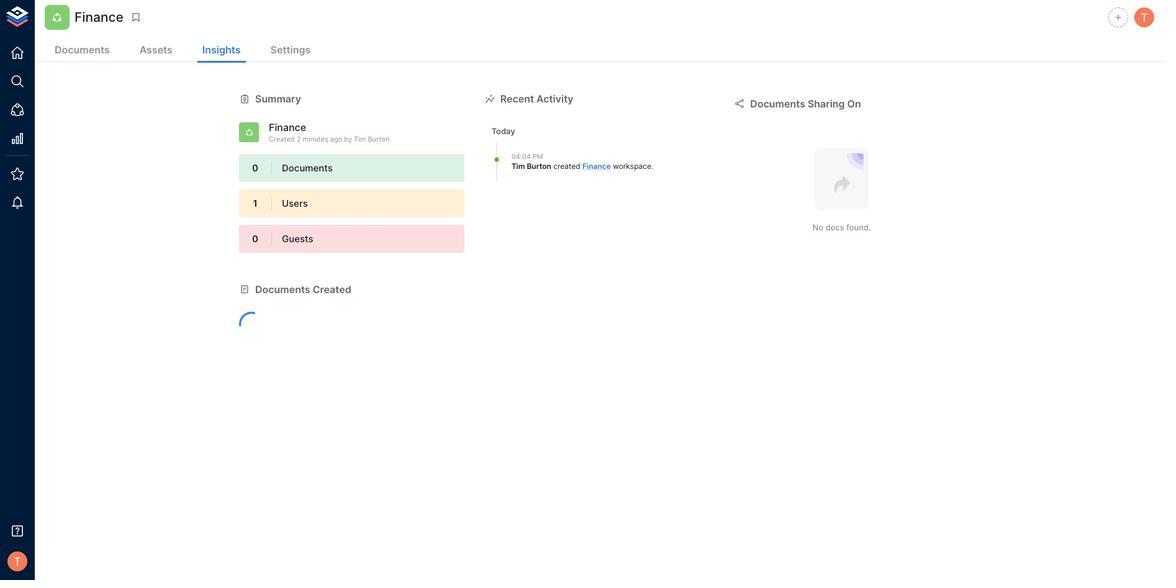 Task type: describe. For each thing, give the bounding box(es) containing it.
burton inside finance created 2 minutes ago by tim burton
[[368, 135, 390, 143]]

workspace
[[613, 161, 651, 171]]

sharing
[[808, 97, 845, 110]]

finance created 2 minutes ago by tim burton
[[269, 121, 390, 143]]

recent activity
[[500, 93, 573, 105]]

bookmark image
[[130, 12, 142, 23]]

burton inside 04:04 pm tim burton created finance workspace .
[[527, 161, 551, 171]]

insights
[[202, 43, 241, 56]]

recent
[[500, 93, 534, 105]]

0 for guests
[[252, 233, 258, 245]]

1 vertical spatial t
[[14, 554, 21, 568]]

no docs found.
[[813, 222, 871, 232]]

1 horizontal spatial t
[[1141, 10, 1148, 24]]

no
[[813, 222, 823, 232]]

documents for documents sharing on
[[750, 97, 805, 110]]

documents created
[[255, 283, 351, 296]]

by
[[344, 135, 352, 143]]

0 for documents
[[252, 162, 258, 174]]

guests
[[282, 233, 313, 245]]

documents for documents created
[[255, 283, 310, 296]]

created for finance created 2 minutes ago by tim burton
[[269, 135, 295, 143]]

assets link
[[135, 39, 178, 63]]

tim inside 04:04 pm tim burton created finance workspace .
[[511, 161, 525, 171]]

1 horizontal spatial t button
[[1133, 6, 1156, 29]]

minutes
[[303, 135, 328, 143]]

.
[[651, 161, 653, 171]]

0 horizontal spatial t button
[[4, 548, 31, 575]]

users
[[282, 198, 308, 209]]

finance inside 04:04 pm tim burton created finance workspace .
[[583, 161, 611, 171]]

04:04 pm tim burton created finance workspace .
[[511, 152, 653, 171]]



Task type: vqa. For each thing, say whether or not it's contained in the screenshot.
no docs found.
yes



Task type: locate. For each thing, give the bounding box(es) containing it.
2 vertical spatial finance
[[583, 161, 611, 171]]

0 horizontal spatial tim
[[354, 135, 366, 143]]

burton
[[368, 135, 390, 143], [527, 161, 551, 171]]

burton down pm
[[527, 161, 551, 171]]

0 vertical spatial t button
[[1133, 6, 1156, 29]]

tim down the 04:04
[[511, 161, 525, 171]]

finance for finance
[[75, 9, 123, 25]]

0 horizontal spatial burton
[[368, 135, 390, 143]]

2 0 from the top
[[252, 233, 258, 245]]

burton right by
[[368, 135, 390, 143]]

created inside finance created 2 minutes ago by tim burton
[[269, 135, 295, 143]]

pm
[[533, 152, 543, 161]]

0 horizontal spatial created
[[269, 135, 295, 143]]

finance right the 'created'
[[583, 161, 611, 171]]

1 horizontal spatial created
[[313, 283, 351, 296]]

1 vertical spatial 0
[[252, 233, 258, 245]]

finance for finance created 2 minutes ago by tim burton
[[269, 121, 306, 134]]

0 vertical spatial finance
[[75, 9, 123, 25]]

1 horizontal spatial tim
[[511, 161, 525, 171]]

created
[[269, 135, 295, 143], [313, 283, 351, 296]]

documents sharing on
[[750, 97, 861, 110]]

2 horizontal spatial finance
[[583, 161, 611, 171]]

2
[[297, 135, 301, 143]]

0 up 1
[[252, 162, 258, 174]]

documents link
[[50, 39, 115, 63]]

finance inside finance created 2 minutes ago by tim burton
[[269, 121, 306, 134]]

created left 2
[[269, 135, 295, 143]]

0 horizontal spatial finance
[[75, 9, 123, 25]]

insights link
[[197, 39, 246, 63]]

tim
[[354, 135, 366, 143], [511, 161, 525, 171]]

0 vertical spatial tim
[[354, 135, 366, 143]]

found.
[[847, 222, 871, 232]]

progress bar
[[235, 308, 268, 340]]

1 vertical spatial burton
[[527, 161, 551, 171]]

1 vertical spatial finance
[[269, 121, 306, 134]]

on
[[847, 97, 861, 110]]

docs
[[826, 222, 844, 232]]

today
[[492, 126, 515, 136]]

activity
[[537, 93, 573, 105]]

1 vertical spatial tim
[[511, 161, 525, 171]]

04:04
[[511, 152, 531, 161]]

documents
[[55, 43, 110, 56], [750, 97, 805, 110], [282, 162, 333, 174], [255, 283, 310, 296]]

1
[[253, 198, 257, 209]]

tim inside finance created 2 minutes ago by tim burton
[[354, 135, 366, 143]]

0 vertical spatial created
[[269, 135, 295, 143]]

ago
[[330, 135, 342, 143]]

0 down 1
[[252, 233, 258, 245]]

finance left bookmark image
[[75, 9, 123, 25]]

settings
[[270, 43, 311, 56]]

created down guests on the left top
[[313, 283, 351, 296]]

summary
[[255, 93, 301, 105]]

0 vertical spatial t
[[1141, 10, 1148, 24]]

1 horizontal spatial burton
[[527, 161, 551, 171]]

0 horizontal spatial t
[[14, 554, 21, 568]]

finance
[[75, 9, 123, 25], [269, 121, 306, 134], [583, 161, 611, 171]]

0
[[252, 162, 258, 174], [252, 233, 258, 245]]

1 vertical spatial created
[[313, 283, 351, 296]]

0 vertical spatial burton
[[368, 135, 390, 143]]

finance link
[[583, 161, 611, 171]]

1 horizontal spatial finance
[[269, 121, 306, 134]]

tim right by
[[354, 135, 366, 143]]

t button
[[1133, 6, 1156, 29], [4, 548, 31, 575]]

settings link
[[265, 39, 316, 63]]

assets
[[139, 43, 173, 56]]

finance up 2
[[269, 121, 306, 134]]

created for documents created
[[313, 283, 351, 296]]

documents for documents link
[[55, 43, 110, 56]]

t
[[1141, 10, 1148, 24], [14, 554, 21, 568]]

created
[[553, 161, 580, 171]]

0 vertical spatial 0
[[252, 162, 258, 174]]

1 vertical spatial t button
[[4, 548, 31, 575]]

1 0 from the top
[[252, 162, 258, 174]]



